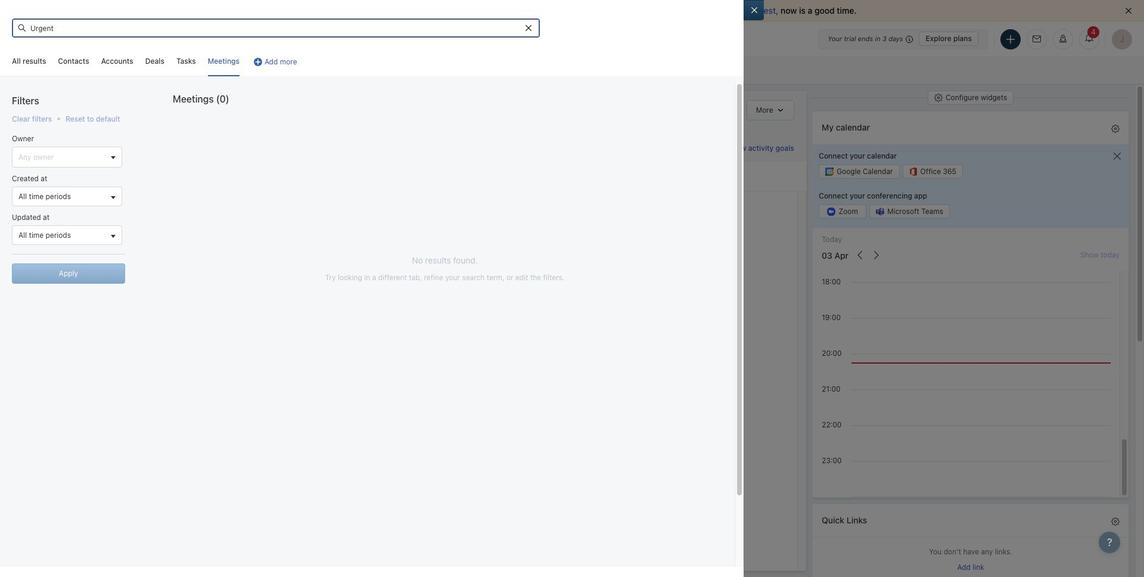 Task type: locate. For each thing, give the bounding box(es) containing it.
what's new image
[[1060, 34, 1068, 43]]

send email image
[[1033, 35, 1042, 43]]

close image
[[1126, 7, 1133, 14]]

Any owner search field
[[16, 151, 107, 163]]

Search by meeting text field
[[12, 19, 540, 38]]

dialog
[[0, 0, 764, 577]]



Task type: describe. For each thing, give the bounding box(es) containing it.
Search your CRM... text field
[[52, 29, 172, 49]]

freshworks switcher image
[[13, 559, 25, 570]]



Task type: vqa. For each thing, say whether or not it's contained in the screenshot.
"send email" image
yes



